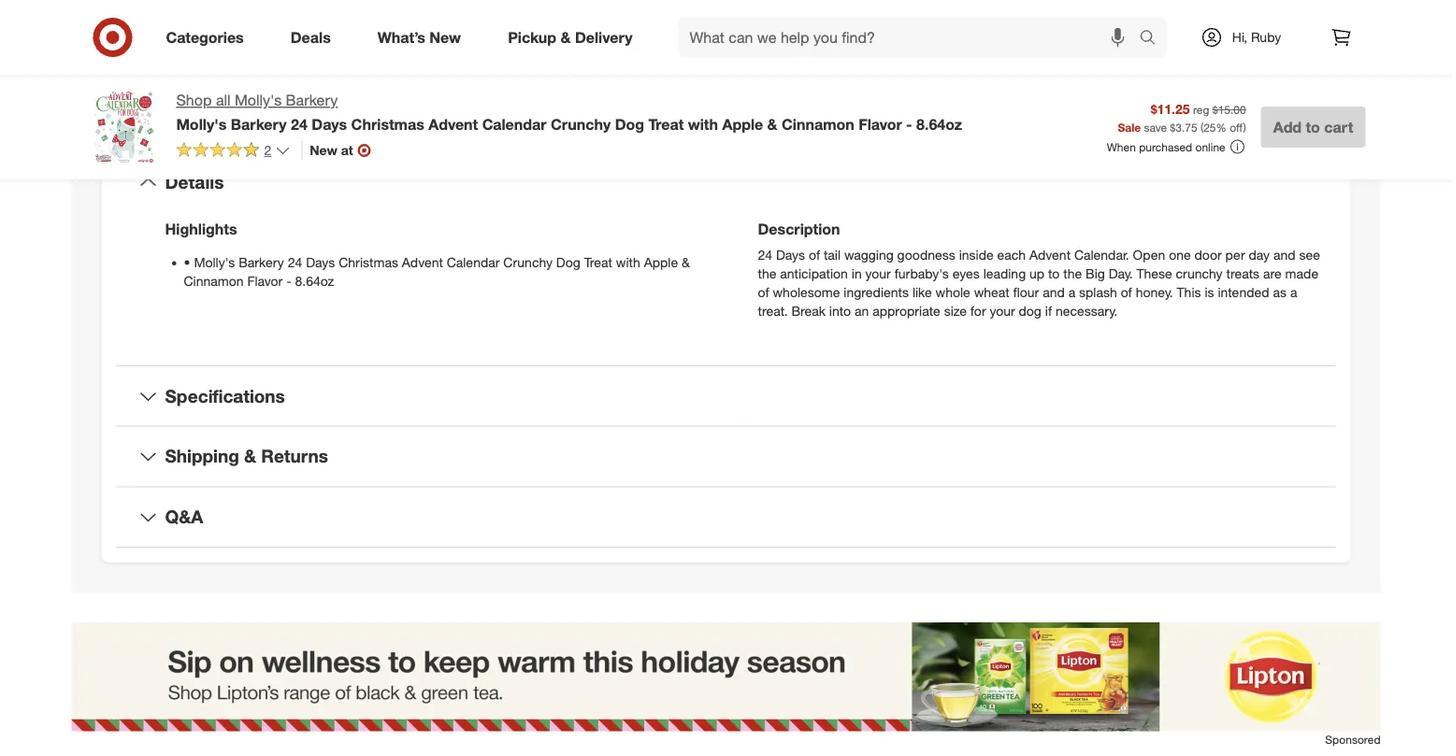 Task type: vqa. For each thing, say whether or not it's contained in the screenshot.
the bottommost Treat
yes



Task type: describe. For each thing, give the bounding box(es) containing it.
2 a from the left
[[1291, 284, 1298, 301]]

deals link
[[275, 17, 354, 58]]

1 horizontal spatial your
[[990, 303, 1015, 319]]

honey.
[[1136, 284, 1173, 301]]

size
[[944, 303, 967, 319]]

apple inside shop all molly's barkery molly's barkery 24 days christmas advent calendar crunchy dog treat with apple & cinnamon flavor - 8.64oz
[[722, 115, 763, 133]]

1 a from the left
[[1069, 284, 1076, 301]]

1 horizontal spatial and
[[1274, 247, 1296, 263]]

details button
[[116, 152, 1336, 212]]

delivery
[[575, 28, 633, 46]]

all
[[216, 91, 231, 109]]

to inside description 24 days of tail wagging goodness inside each advent calendar. open one door per day and see the anticipation in your furbaby's eyes leading up to the big day. these crunchy treats are made of wholesome ingredients like whole wheat flour and a splash of honey. this is intended as a treat. break into an appropriate size for your dog if necessary.
[[1048, 265, 1060, 282]]

what's
[[378, 28, 425, 46]]

1 horizontal spatial of
[[809, 247, 820, 263]]

24 inside shop all molly's barkery molly's barkery 24 days christmas advent calendar crunchy dog treat with apple & cinnamon flavor - 8.64oz
[[291, 115, 308, 133]]

what's new link
[[362, 17, 485, 58]]

at
[[341, 142, 353, 158]]

description 24 days of tail wagging goodness inside each advent calendar. open one door per day and see the anticipation in your furbaby's eyes leading up to the big day. these crunchy treats are made of wholesome ingredients like whole wheat flour and a splash of honey. this is intended as a treat. break into an appropriate size for your dog if necessary.
[[758, 220, 1321, 319]]

flour
[[1013, 284, 1039, 301]]

online
[[1196, 140, 1226, 154]]

days inside • molly's barkery 24 days christmas advent calendar crunchy dog treat with apple & cinnamon flavor - 8.64oz
[[306, 254, 335, 271]]

25
[[1204, 120, 1216, 134]]

shipping
[[165, 446, 239, 467]]

treat inside • molly's barkery 24 days christmas advent calendar crunchy dog treat with apple & cinnamon flavor - 8.64oz
[[584, 254, 613, 271]]

break
[[792, 303, 826, 319]]

with inside • molly's barkery 24 days christmas advent calendar crunchy dog treat with apple & cinnamon flavor - 8.64oz
[[616, 254, 640, 271]]

when purchased online
[[1107, 140, 1226, 154]]

categories link
[[150, 17, 267, 58]]

fewer
[[371, 21, 408, 39]]

like
[[913, 284, 932, 301]]

shipping & returns
[[165, 446, 328, 467]]

•
[[184, 254, 190, 271]]

big
[[1086, 265, 1105, 282]]

cart
[[1325, 118, 1354, 136]]

1 vertical spatial molly's
[[176, 115, 227, 133]]

categories
[[166, 28, 244, 46]]

sale
[[1118, 120, 1141, 134]]

one
[[1169, 247, 1191, 263]]

8.64oz inside shop all molly's barkery molly's barkery 24 days christmas advent calendar crunchy dog treat with apple & cinnamon flavor - 8.64oz
[[917, 115, 962, 133]]

1 vertical spatial new
[[310, 142, 337, 158]]

shop
[[176, 91, 212, 109]]

show fewer images
[[330, 21, 461, 39]]

leading
[[984, 265, 1026, 282]]

What can we help you find? suggestions appear below search field
[[679, 17, 1144, 58]]

details
[[165, 171, 224, 193]]

- inside • molly's barkery 24 days christmas advent calendar crunchy dog treat with apple & cinnamon flavor - 8.64oz
[[286, 273, 291, 289]]

sponsored inside region
[[1326, 733, 1381, 747]]

description
[[758, 220, 840, 238]]

hi, ruby
[[1232, 29, 1281, 45]]

advent for calendar.
[[1030, 247, 1071, 263]]

as
[[1273, 284, 1287, 301]]

)
[[1243, 120, 1246, 134]]

dog
[[1019, 303, 1042, 319]]

made
[[1286, 265, 1319, 282]]

& inside • molly's barkery 24 days christmas advent calendar crunchy dog treat with apple & cinnamon flavor - 8.64oz
[[682, 254, 690, 271]]

flavor inside • molly's barkery 24 days christmas advent calendar crunchy dog treat with apple & cinnamon flavor - 8.64oz
[[247, 273, 283, 289]]

2 link
[[176, 141, 290, 163]]

& inside dropdown button
[[244, 446, 256, 467]]

dog inside shop all molly's barkery molly's barkery 24 days christmas advent calendar crunchy dog treat with apple & cinnamon flavor - 8.64oz
[[615, 115, 644, 133]]

crunchy inside • molly's barkery 24 days christmas advent calendar crunchy dog treat with apple & cinnamon flavor - 8.64oz
[[503, 254, 553, 271]]

3.75
[[1176, 120, 1198, 134]]

for
[[971, 303, 986, 319]]

hi,
[[1232, 29, 1248, 45]]

necessary.
[[1056, 303, 1118, 319]]

$11.25
[[1151, 101, 1190, 117]]

add to cart button
[[1261, 107, 1366, 148]]

1 vertical spatial barkery
[[231, 115, 287, 133]]

1 vertical spatial and
[[1043, 284, 1065, 301]]

shop all molly's barkery molly's barkery 24 days christmas advent calendar crunchy dog treat with apple & cinnamon flavor - 8.64oz
[[176, 91, 962, 133]]

calendar inside shop all molly's barkery molly's barkery 24 days christmas advent calendar crunchy dog treat with apple & cinnamon flavor - 8.64oz
[[482, 115, 547, 133]]

christmas inside shop all molly's barkery molly's barkery 24 days christmas advent calendar crunchy dog treat with apple & cinnamon flavor - 8.64oz
[[351, 115, 424, 133]]

into
[[829, 303, 851, 319]]

molly's inside • molly's barkery 24 days christmas advent calendar crunchy dog treat with apple & cinnamon flavor - 8.64oz
[[194, 254, 235, 271]]

door
[[1195, 247, 1222, 263]]

image of molly's barkery 24 days christmas advent calendar crunchy dog treat with apple & cinnamon flavor - 8.64oz image
[[87, 90, 161, 165]]

search button
[[1131, 17, 1176, 62]]

about this item
[[648, 96, 804, 122]]

christmas inside • molly's barkery 24 days christmas advent calendar crunchy dog treat with apple & cinnamon flavor - 8.64oz
[[339, 254, 398, 271]]

when
[[1107, 140, 1136, 154]]

eyes
[[953, 265, 980, 282]]

24 inside description 24 days of tail wagging goodness inside each advent calendar. open one door per day and see the anticipation in your furbaby's eyes leading up to the big day. these crunchy treats are made of wholesome ingredients like whole wheat flour and a splash of honey. this is intended as a treat. break into an appropriate size for your dog if necessary.
[[758, 247, 773, 263]]

appropriate
[[873, 303, 941, 319]]

0 vertical spatial barkery
[[286, 91, 338, 109]]

days inside shop all molly's barkery molly's barkery 24 days christmas advent calendar crunchy dog treat with apple & cinnamon flavor - 8.64oz
[[312, 115, 347, 133]]

this
[[716, 96, 753, 122]]

& inside shop all molly's barkery molly's barkery 24 days christmas advent calendar crunchy dog treat with apple & cinnamon flavor - 8.64oz
[[767, 115, 778, 133]]

pickup
[[508, 28, 557, 46]]

in
[[852, 265, 862, 282]]

tail
[[824, 247, 841, 263]]

$11.25 reg $15.00 sale save $ 3.75 ( 25 % off )
[[1118, 101, 1246, 134]]

crunchy
[[1176, 265, 1223, 282]]

wholesome
[[773, 284, 840, 301]]

treats
[[1227, 265, 1260, 282]]

1 horizontal spatial new
[[430, 28, 461, 46]]

dog inside • molly's barkery 24 days christmas advent calendar crunchy dog treat with apple & cinnamon flavor - 8.64oz
[[556, 254, 581, 271]]

purchased
[[1139, 140, 1193, 154]]

reg
[[1193, 102, 1210, 117]]

days inside description 24 days of tail wagging goodness inside each advent calendar. open one door per day and see the anticipation in your furbaby's eyes leading up to the big day. these crunchy treats are made of wholesome ingredients like whole wheat flour and a splash of honey. this is intended as a treat. break into an appropriate size for your dog if necessary.
[[776, 247, 805, 263]]



Task type: locate. For each thing, give the bounding box(es) containing it.
&
[[561, 28, 571, 46], [767, 115, 778, 133], [682, 254, 690, 271], [244, 446, 256, 467]]

is
[[1205, 284, 1214, 301]]

0 horizontal spatial 8.64oz
[[295, 273, 334, 289]]

cinnamon right this
[[782, 115, 855, 133]]

1 horizontal spatial apple
[[722, 115, 763, 133]]

cinnamon inside shop all molly's barkery molly's barkery 24 days christmas advent calendar crunchy dog treat with apple & cinnamon flavor - 8.64oz
[[782, 115, 855, 133]]

specifications
[[165, 385, 285, 407]]

0 horizontal spatial flavor
[[247, 273, 283, 289]]

1 vertical spatial your
[[990, 303, 1015, 319]]

each
[[997, 247, 1026, 263]]

of down day. at the right top of the page
[[1121, 284, 1132, 301]]

barkery
[[286, 91, 338, 109], [231, 115, 287, 133], [239, 254, 284, 271]]

0 horizontal spatial with
[[616, 254, 640, 271]]

furbaby's
[[895, 265, 949, 282]]

new at
[[310, 142, 353, 158]]

treat inside shop all molly's barkery molly's barkery 24 days christmas advent calendar crunchy dog treat with apple & cinnamon flavor - 8.64oz
[[649, 115, 684, 133]]

a right as
[[1291, 284, 1298, 301]]

with inside shop all molly's barkery molly's barkery 24 days christmas advent calendar crunchy dog treat with apple & cinnamon flavor - 8.64oz
[[688, 115, 718, 133]]

1 horizontal spatial cinnamon
[[782, 115, 855, 133]]

inside
[[959, 247, 994, 263]]

& inside "link"
[[561, 28, 571, 46]]

day.
[[1109, 265, 1133, 282]]

of
[[809, 247, 820, 263], [758, 284, 769, 301], [1121, 284, 1132, 301]]

0 horizontal spatial and
[[1043, 284, 1065, 301]]

q&a
[[165, 506, 203, 528]]

advent inside shop all molly's barkery molly's barkery 24 days christmas advent calendar crunchy dog treat with apple & cinnamon flavor - 8.64oz
[[429, 115, 478, 133]]

1 vertical spatial sponsored
[[1326, 733, 1381, 747]]

1 horizontal spatial treat
[[649, 115, 684, 133]]

0 horizontal spatial treat
[[584, 254, 613, 271]]

molly's right the all at the left top
[[235, 91, 282, 109]]

calendar
[[482, 115, 547, 133], [447, 254, 500, 271]]

0 horizontal spatial apple
[[644, 254, 678, 271]]

with
[[688, 115, 718, 133], [616, 254, 640, 271]]

per
[[1226, 247, 1245, 263]]

these
[[1137, 265, 1172, 282]]

barkery up new at
[[286, 91, 338, 109]]

0 horizontal spatial dog
[[556, 254, 581, 271]]

images
[[412, 21, 461, 39]]

0 vertical spatial new
[[430, 28, 461, 46]]

of left the tail
[[809, 247, 820, 263]]

save
[[1144, 120, 1167, 134]]

2 horizontal spatial of
[[1121, 284, 1132, 301]]

open
[[1133, 247, 1166, 263]]

day
[[1249, 247, 1270, 263]]

to inside button
[[1306, 118, 1320, 136]]

and up if
[[1043, 284, 1065, 301]]

show
[[330, 21, 367, 39]]

ruby
[[1251, 29, 1281, 45]]

0 vertical spatial christmas
[[351, 115, 424, 133]]

your up ingredients
[[866, 265, 891, 282]]

whole
[[936, 284, 971, 301]]

wagging
[[844, 247, 894, 263]]

%
[[1216, 120, 1227, 134]]

sponsored
[[1311, 17, 1366, 31], [1326, 733, 1381, 747]]

1 vertical spatial cinnamon
[[184, 273, 244, 289]]

1 horizontal spatial 8.64oz
[[917, 115, 962, 133]]

0 vertical spatial your
[[866, 265, 891, 282]]

2 the from the left
[[1064, 265, 1082, 282]]

show fewer images button
[[317, 10, 473, 51]]

up
[[1030, 265, 1045, 282]]

0 vertical spatial and
[[1274, 247, 1296, 263]]

sponsored region
[[72, 623, 1381, 757]]

cinnamon down '•'
[[184, 273, 244, 289]]

days
[[312, 115, 347, 133], [776, 247, 805, 263], [306, 254, 335, 271]]

cinnamon inside • molly's barkery 24 days christmas advent calendar crunchy dog treat with apple & cinnamon flavor - 8.64oz
[[184, 273, 244, 289]]

0 vertical spatial crunchy
[[551, 115, 611, 133]]

0 horizontal spatial new
[[310, 142, 337, 158]]

specifications button
[[116, 367, 1336, 426]]

advertisement region
[[72, 623, 1381, 732]]

1 horizontal spatial a
[[1291, 284, 1298, 301]]

wheat
[[974, 284, 1010, 301]]

returns
[[261, 446, 328, 467]]

your
[[866, 265, 891, 282], [990, 303, 1015, 319]]

off
[[1230, 120, 1243, 134]]

and up are
[[1274, 247, 1296, 263]]

molly's right '•'
[[194, 254, 235, 271]]

to right add
[[1306, 118, 1320, 136]]

crunchy inside shop all molly's barkery molly's barkery 24 days christmas advent calendar crunchy dog treat with apple & cinnamon flavor - 8.64oz
[[551, 115, 611, 133]]

1 vertical spatial flavor
[[247, 273, 283, 289]]

the up treat.
[[758, 265, 777, 282]]

treat.
[[758, 303, 788, 319]]

deals
[[291, 28, 331, 46]]

& down details dropdown button
[[682, 254, 690, 271]]

0 horizontal spatial cinnamon
[[184, 273, 244, 289]]

if
[[1045, 303, 1052, 319]]

are
[[1263, 265, 1282, 282]]

flavor inside shop all molly's barkery molly's barkery 24 days christmas advent calendar crunchy dog treat with apple & cinnamon flavor - 8.64oz
[[859, 115, 902, 133]]

molly's down shop
[[176, 115, 227, 133]]

add to cart
[[1274, 118, 1354, 136]]

your down wheat
[[990, 303, 1015, 319]]

about
[[648, 96, 710, 122]]

1 horizontal spatial the
[[1064, 265, 1082, 282]]

1 vertical spatial -
[[286, 273, 291, 289]]

barkery up 2
[[231, 115, 287, 133]]

24 inside • molly's barkery 24 days christmas advent calendar crunchy dog treat with apple & cinnamon flavor - 8.64oz
[[288, 254, 302, 271]]

goodness
[[897, 247, 956, 263]]

new left the at in the top left of the page
[[310, 142, 337, 158]]

calendar inside • molly's barkery 24 days christmas advent calendar crunchy dog treat with apple & cinnamon flavor - 8.64oz
[[447, 254, 500, 271]]

pickup & delivery
[[508, 28, 633, 46]]

1 the from the left
[[758, 265, 777, 282]]

1 vertical spatial dog
[[556, 254, 581, 271]]

0 vertical spatial 8.64oz
[[917, 115, 962, 133]]

q&a button
[[116, 488, 1336, 547]]

apple inside • molly's barkery 24 days christmas advent calendar crunchy dog treat with apple & cinnamon flavor - 8.64oz
[[644, 254, 678, 271]]

item
[[759, 96, 804, 122]]

1 horizontal spatial with
[[688, 115, 718, 133]]

0 vertical spatial treat
[[649, 115, 684, 133]]

see
[[1300, 247, 1321, 263]]

intended
[[1218, 284, 1270, 301]]

advent inside description 24 days of tail wagging goodness inside each advent calendar. open one door per day and see the anticipation in your furbaby's eyes leading up to the big day. these crunchy treats are made of wholesome ingredients like whole wheat flour and a splash of honey. this is intended as a treat. break into an appropriate size for your dog if necessary.
[[1030, 247, 1071, 263]]

advent for calendar
[[429, 115, 478, 133]]

2 vertical spatial molly's
[[194, 254, 235, 271]]

0 horizontal spatial -
[[286, 273, 291, 289]]

search
[[1131, 30, 1176, 48]]

& right pickup
[[561, 28, 571, 46]]

& right this
[[767, 115, 778, 133]]

a up necessary.
[[1069, 284, 1076, 301]]

pickup & delivery link
[[492, 17, 656, 58]]

0 vertical spatial apple
[[722, 115, 763, 133]]

to
[[1306, 118, 1320, 136], [1048, 265, 1060, 282]]

1 vertical spatial christmas
[[339, 254, 398, 271]]

to right up
[[1048, 265, 1060, 282]]

1 vertical spatial to
[[1048, 265, 1060, 282]]

0 horizontal spatial of
[[758, 284, 769, 301]]

0 vertical spatial dog
[[615, 115, 644, 133]]

new right 'what's'
[[430, 28, 461, 46]]

barkery inside • molly's barkery 24 days christmas advent calendar crunchy dog treat with apple & cinnamon flavor - 8.64oz
[[239, 254, 284, 271]]

calendar.
[[1075, 247, 1129, 263]]

the left the big
[[1064, 265, 1082, 282]]

0 vertical spatial molly's
[[235, 91, 282, 109]]

anticipation
[[780, 265, 848, 282]]

dog
[[615, 115, 644, 133], [556, 254, 581, 271]]

highlights
[[165, 220, 237, 238]]

0 horizontal spatial a
[[1069, 284, 1076, 301]]

add
[[1274, 118, 1302, 136]]

0 vertical spatial flavor
[[859, 115, 902, 133]]

0 vertical spatial -
[[906, 115, 912, 133]]

0 horizontal spatial your
[[866, 265, 891, 282]]

1 vertical spatial treat
[[584, 254, 613, 271]]

1 horizontal spatial -
[[906, 115, 912, 133]]

a
[[1069, 284, 1076, 301], [1291, 284, 1298, 301]]

- inside shop all molly's barkery molly's barkery 24 days christmas advent calendar crunchy dog treat with apple & cinnamon flavor - 8.64oz
[[906, 115, 912, 133]]

1 horizontal spatial flavor
[[859, 115, 902, 133]]

0 horizontal spatial the
[[758, 265, 777, 282]]

an
[[855, 303, 869, 319]]

8.64oz
[[917, 115, 962, 133], [295, 273, 334, 289]]

$
[[1170, 120, 1176, 134]]

0 vertical spatial with
[[688, 115, 718, 133]]

0 vertical spatial sponsored
[[1311, 17, 1366, 31]]

1 horizontal spatial dog
[[615, 115, 644, 133]]

advent inside • molly's barkery 24 days christmas advent calendar crunchy dog treat with apple & cinnamon flavor - 8.64oz
[[402, 254, 443, 271]]

1 vertical spatial apple
[[644, 254, 678, 271]]

1 vertical spatial crunchy
[[503, 254, 553, 271]]

1 vertical spatial calendar
[[447, 254, 500, 271]]

0 vertical spatial to
[[1306, 118, 1320, 136]]

0 vertical spatial calendar
[[482, 115, 547, 133]]

2 vertical spatial barkery
[[239, 254, 284, 271]]

ingredients
[[844, 284, 909, 301]]

8.64oz inside • molly's barkery 24 days christmas advent calendar crunchy dog treat with apple & cinnamon flavor - 8.64oz
[[295, 273, 334, 289]]

1 vertical spatial with
[[616, 254, 640, 271]]

0 horizontal spatial to
[[1048, 265, 1060, 282]]

of up treat.
[[758, 284, 769, 301]]

2
[[264, 142, 271, 158]]

& left returns
[[244, 446, 256, 467]]

1 horizontal spatial to
[[1306, 118, 1320, 136]]

treat
[[649, 115, 684, 133], [584, 254, 613, 271]]

barkery right '•'
[[239, 254, 284, 271]]

1 vertical spatial 8.64oz
[[295, 273, 334, 289]]

this
[[1177, 284, 1201, 301]]

0 vertical spatial cinnamon
[[782, 115, 855, 133]]

(
[[1201, 120, 1204, 134]]

crunchy
[[551, 115, 611, 133], [503, 254, 553, 271]]



